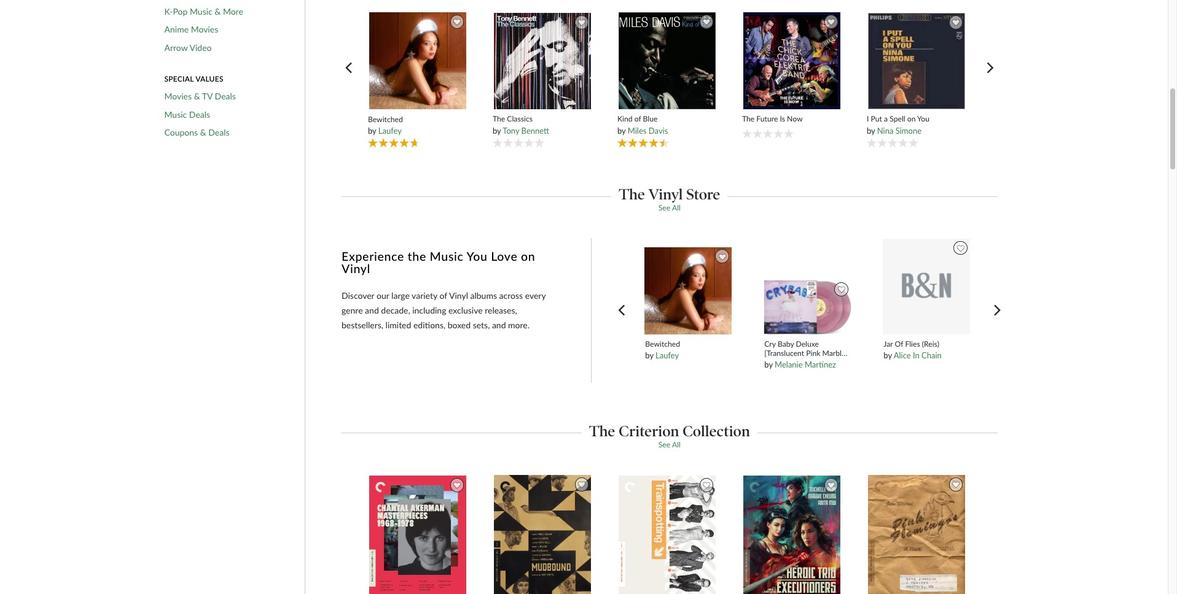 Task type: vqa. For each thing, say whether or not it's contained in the screenshot.
topmost the 50%
no



Task type: describe. For each thing, give the bounding box(es) containing it.
1 vertical spatial deals
[[189, 109, 210, 120]]

simone
[[896, 126, 922, 136]]

more
[[223, 6, 243, 16]]

by melanie martinez
[[765, 360, 837, 370]]

jar
[[884, 340, 893, 349]]

baby
[[778, 340, 794, 349]]

cry baby deluxe [translucent pink marble vinyl] [barnes & noble exclusive] image
[[763, 280, 852, 335]]

anime
[[164, 24, 189, 35]]

all for criterion
[[672, 441, 681, 450]]

arrow video
[[164, 42, 212, 53]]

i put a spell on you by nina simone
[[867, 115, 930, 136]]

sets,
[[473, 320, 490, 331]]

anime movies link
[[164, 24, 218, 35]]

video
[[190, 42, 212, 53]]

our
[[377, 291, 389, 301]]

music deals
[[164, 109, 210, 120]]

vinyl inside discover our large variety of vinyl albums across every genre and decade, including exclusive releases, bestsellers, limited editions, boxed sets, and more.
[[449, 291, 468, 301]]

pop
[[173, 6, 188, 16]]

boxed
[[448, 320, 471, 331]]

noble
[[820, 359, 839, 368]]

values
[[196, 74, 224, 83]]

laufey link for tony bennett
[[378, 126, 402, 136]]

2 vertical spatial deals
[[208, 127, 230, 138]]

coupons
[[164, 127, 198, 138]]

vinyl inside the vinyl store see all
[[649, 186, 683, 204]]

future
[[757, 115, 778, 124]]

bewitched link for melanie martinez
[[646, 340, 731, 349]]

0 vertical spatial bewitched
[[368, 115, 403, 124]]

see all link for criterion
[[659, 441, 681, 450]]

arrow
[[164, 42, 188, 53]]

every
[[525, 291, 546, 301]]

jar of flies (reis) link
[[884, 340, 970, 349]]

decade,
[[381, 306, 410, 316]]

i
[[867, 115, 869, 124]]

see all link for vinyl
[[659, 204, 681, 213]]

you inside experience the music you love on vinyl
[[467, 249, 488, 263]]

1 vertical spatial bewitched by laufey
[[646, 340, 680, 361]]

kind of blue link
[[618, 115, 718, 124]]

deals inside "link"
[[215, 91, 236, 101]]

discover
[[342, 291, 375, 301]]

cry
[[765, 340, 776, 349]]

laufey link for melanie martinez
[[656, 351, 679, 361]]

on inside i put a spell on you by nina simone
[[908, 115, 916, 124]]

mudbound [blu-ray] [criterion collection] image
[[494, 475, 592, 595]]

0 horizontal spatial music
[[164, 109, 187, 120]]

anime movies
[[164, 24, 218, 35]]

spell
[[890, 115, 906, 124]]

the heroic trio/executioners [blu-ray] [criterion collection] image
[[743, 476, 842, 595]]

criterion
[[619, 423, 679, 441]]

experience
[[342, 249, 404, 263]]

more.
[[508, 320, 530, 331]]

arrow video link
[[164, 42, 212, 53]]

the for criterion
[[589, 423, 615, 441]]

tv
[[202, 91, 213, 101]]

vinyl inside experience the music you love on vinyl
[[342, 262, 371, 276]]

bestsellers,
[[342, 320, 384, 331]]

by inside jar of flies (reis) by alice in chain
[[884, 351, 892, 361]]

in
[[913, 351, 920, 361]]

special values
[[164, 74, 224, 83]]

i put a spell on you image
[[868, 12, 966, 110]]

deluxe
[[796, 340, 819, 349]]

limited
[[386, 320, 411, 331]]

coupons & deals
[[164, 127, 230, 138]]

& inside "link"
[[194, 91, 200, 101]]

by inside the classics by tony bennett
[[493, 126, 501, 136]]

special
[[164, 74, 194, 83]]

exclusive
[[449, 306, 483, 316]]

the future is now link
[[742, 115, 842, 124]]

releases,
[[485, 306, 517, 316]]

pink
[[807, 349, 821, 358]]

discover our large variety of vinyl albums across every genre and decade, including exclusive releases, bestsellers, limited editions, boxed sets, and more.
[[342, 291, 546, 331]]

alice
[[894, 351, 911, 361]]

melanie
[[775, 360, 803, 370]]

k-
[[164, 6, 173, 16]]

kind
[[618, 115, 633, 124]]

by inside i put a spell on you by nina simone
[[867, 126, 875, 136]]

jar of flies (reis) image
[[883, 238, 971, 335]]

melanie martinez link
[[775, 360, 837, 370]]

bewitched link for tony bennett
[[368, 115, 468, 124]]

chantal akerman masterpieces, 1968¿1978 [blu-ray] [criterion collection] image
[[369, 476, 467, 595]]

flies
[[906, 340, 921, 349]]

k-pop music & more link
[[164, 6, 243, 17]]

classics
[[507, 115, 533, 124]]

albums
[[471, 291, 497, 301]]

kind of blue by miles davis
[[618, 115, 668, 136]]

by inside the 'kind of blue by miles davis'
[[618, 126, 626, 136]]

bewitched image for tony bennett
[[369, 12, 467, 110]]

& right coupons
[[200, 127, 206, 138]]

pink flamingos [criterion collection] [blu-ray] image
[[868, 475, 966, 595]]

the for future
[[742, 115, 755, 124]]

0 horizontal spatial laufey
[[378, 126, 402, 136]]



Task type: locate. For each thing, give the bounding box(es) containing it.
the criterion collection see all
[[589, 423, 750, 450]]

chain
[[922, 351, 942, 361]]

2 see all link from the top
[[659, 441, 681, 450]]

music inside experience the music you love on vinyl
[[430, 249, 464, 263]]

0 horizontal spatial of
[[440, 291, 447, 301]]

including
[[413, 306, 446, 316]]

movies & tv deals
[[164, 91, 236, 101]]

1 vertical spatial laufey
[[656, 351, 679, 361]]

of inside the 'kind of blue by miles davis'
[[635, 115, 641, 124]]

2 horizontal spatial vinyl
[[649, 186, 683, 204]]

vinyl
[[649, 186, 683, 204], [342, 262, 371, 276], [449, 291, 468, 301]]

1 vertical spatial see all link
[[659, 441, 681, 450]]

vinyl up discover
[[342, 262, 371, 276]]

deals down movies & tv deals "link"
[[189, 109, 210, 120]]

miles
[[628, 126, 647, 136]]

1 horizontal spatial and
[[492, 320, 506, 331]]

0 vertical spatial bewitched image
[[369, 12, 467, 110]]

of inside discover our large variety of vinyl albums across every genre and decade, including exclusive releases, bestsellers, limited editions, boxed sets, and more.
[[440, 291, 447, 301]]

music deals link
[[164, 109, 210, 120]]

1 vertical spatial all
[[672, 441, 681, 450]]

0 horizontal spatial and
[[365, 306, 379, 316]]

2 all from the top
[[672, 441, 681, 450]]

1 vertical spatial of
[[440, 291, 447, 301]]

the for vinyl
[[619, 186, 645, 204]]

blue
[[643, 115, 658, 124]]

variety
[[412, 291, 438, 301]]

movies inside anime movies link
[[191, 24, 218, 35]]

2 horizontal spatial music
[[430, 249, 464, 263]]

movies
[[191, 24, 218, 35], [164, 91, 192, 101]]

1 horizontal spatial bewitched by laufey
[[646, 340, 680, 361]]

see inside the vinyl store see all
[[659, 204, 671, 213]]

and up the bestsellers,
[[365, 306, 379, 316]]

k-pop music & more
[[164, 6, 243, 16]]

editions,
[[414, 320, 446, 331]]

marble
[[823, 349, 846, 358]]

0 horizontal spatial bewitched by laufey
[[368, 115, 403, 136]]

bewitched image for melanie martinez
[[644, 247, 733, 335]]

all inside the criterion collection see all
[[672, 441, 681, 450]]

cry baby deluxe [translucent pink marble vinyl] [barnes & noble exclusive] link
[[765, 340, 850, 377]]

large
[[392, 291, 410, 301]]

1 see all link from the top
[[659, 204, 681, 213]]

alice in chain link
[[894, 351, 942, 361]]

&
[[215, 6, 221, 16], [194, 91, 200, 101], [200, 127, 206, 138], [812, 359, 818, 368]]

across
[[499, 291, 523, 301]]

1 vertical spatial bewitched
[[646, 340, 680, 349]]

experience the music you love on vinyl
[[342, 249, 536, 276]]

on up simone
[[908, 115, 916, 124]]

0 vertical spatial vinyl
[[649, 186, 683, 204]]

0 horizontal spatial bewitched link
[[368, 115, 468, 124]]

all for vinyl
[[672, 204, 681, 213]]

see
[[659, 204, 671, 213], [659, 441, 671, 450]]

of up miles
[[635, 115, 641, 124]]

& left tv
[[194, 91, 200, 101]]

you up simone
[[918, 115, 930, 124]]

1 vertical spatial and
[[492, 320, 506, 331]]

bewitched image
[[369, 12, 467, 110], [644, 247, 733, 335]]

bewitched link
[[368, 115, 468, 124], [646, 340, 731, 349]]

1 horizontal spatial of
[[635, 115, 641, 124]]

bennett
[[522, 126, 549, 136]]

1 horizontal spatial you
[[918, 115, 930, 124]]

the future is now image
[[743, 12, 842, 110]]

1 horizontal spatial music
[[190, 6, 213, 16]]

0 vertical spatial all
[[672, 204, 681, 213]]

1 horizontal spatial bewitched
[[646, 340, 680, 349]]

see for vinyl
[[659, 204, 671, 213]]

1 vertical spatial you
[[467, 249, 488, 263]]

on
[[908, 115, 916, 124], [521, 249, 536, 263]]

of right variety at the left of page
[[440, 291, 447, 301]]

0 horizontal spatial bewitched image
[[369, 12, 467, 110]]

all
[[672, 204, 681, 213], [672, 441, 681, 450]]

1 vertical spatial see
[[659, 441, 671, 450]]

collection
[[683, 423, 750, 441]]

on inside experience the music you love on vinyl
[[521, 249, 536, 263]]

the inside the classics by tony bennett
[[493, 115, 505, 124]]

0 vertical spatial see all link
[[659, 204, 681, 213]]

0 vertical spatial bewitched by laufey
[[368, 115, 403, 136]]

0 vertical spatial deals
[[215, 91, 236, 101]]

1 horizontal spatial bewitched link
[[646, 340, 731, 349]]

bewitched by laufey
[[368, 115, 403, 136], [646, 340, 680, 361]]

vinyl]
[[765, 359, 784, 368]]

the classics by tony bennett
[[493, 115, 549, 136]]

[barnes
[[786, 359, 810, 368]]

i put a spell on you link
[[867, 115, 967, 124]]

the inside the vinyl store see all
[[619, 186, 645, 204]]

1 horizontal spatial bewitched image
[[644, 247, 733, 335]]

of
[[635, 115, 641, 124], [440, 291, 447, 301]]

the inside the criterion collection see all
[[589, 423, 615, 441]]

love
[[491, 249, 518, 263]]

see inside the criterion collection see all
[[659, 441, 671, 450]]

see all link
[[659, 204, 681, 213], [659, 441, 681, 450]]

put
[[871, 115, 883, 124]]

1 vertical spatial music
[[164, 109, 187, 120]]

1 vertical spatial bewitched link
[[646, 340, 731, 349]]

exclusive]
[[765, 368, 797, 377]]

cry baby deluxe [translucent pink marble vinyl] [barnes & noble exclusive]
[[765, 340, 846, 377]]

kind of blue image
[[618, 12, 717, 110]]

movies down special
[[164, 91, 192, 101]]

the classics link
[[493, 115, 593, 124]]

music right 'the'
[[430, 249, 464, 263]]

deals right tv
[[215, 91, 236, 101]]

see for criterion
[[659, 441, 671, 450]]

0 horizontal spatial laufey link
[[378, 126, 402, 136]]

& inside cry baby deluxe [translucent pink marble vinyl] [barnes & noble exclusive]
[[812, 359, 818, 368]]

music for k-
[[190, 6, 213, 16]]

the inside the future is now link
[[742, 115, 755, 124]]

the for classics
[[493, 115, 505, 124]]

& down pink
[[812, 359, 818, 368]]

music up coupons
[[164, 109, 187, 120]]

the future is now
[[742, 115, 803, 124]]

1 vertical spatial movies
[[164, 91, 192, 101]]

0 vertical spatial of
[[635, 115, 641, 124]]

1 vertical spatial laufey link
[[656, 351, 679, 361]]

coupons & deals link
[[164, 127, 230, 138]]

of
[[895, 340, 904, 349]]

vinyl up exclusive at the left of page
[[449, 291, 468, 301]]

0 horizontal spatial on
[[521, 249, 536, 263]]

movies inside movies & tv deals "link"
[[164, 91, 192, 101]]

0 vertical spatial music
[[190, 6, 213, 16]]

and
[[365, 306, 379, 316], [492, 320, 506, 331]]

and down the releases,
[[492, 320, 506, 331]]

a
[[884, 115, 888, 124]]

1 see from the top
[[659, 204, 671, 213]]

1 horizontal spatial vinyl
[[449, 291, 468, 301]]

miles davis link
[[628, 126, 668, 136]]

1 vertical spatial vinyl
[[342, 262, 371, 276]]

1 all from the top
[[672, 204, 681, 213]]

(reis)
[[922, 340, 940, 349]]

0 vertical spatial see
[[659, 204, 671, 213]]

the classics image
[[494, 12, 592, 110]]

you left love
[[467, 249, 488, 263]]

1 vertical spatial on
[[521, 249, 536, 263]]

0 vertical spatial laufey
[[378, 126, 402, 136]]

movies down k-pop music & more link
[[191, 24, 218, 35]]

music
[[190, 6, 213, 16], [164, 109, 187, 120], [430, 249, 464, 263]]

2 vertical spatial vinyl
[[449, 291, 468, 301]]

1 vertical spatial bewitched image
[[644, 247, 733, 335]]

you
[[918, 115, 930, 124], [467, 249, 488, 263]]

& left more
[[215, 6, 221, 16]]

tony
[[503, 126, 520, 136]]

2 see from the top
[[659, 441, 671, 450]]

0 horizontal spatial you
[[467, 249, 488, 263]]

0 vertical spatial on
[[908, 115, 916, 124]]

deals
[[215, 91, 236, 101], [189, 109, 210, 120], [208, 127, 230, 138]]

tony bennett link
[[503, 126, 549, 136]]

0 horizontal spatial vinyl
[[342, 262, 371, 276]]

store
[[687, 186, 720, 204]]

by
[[368, 126, 376, 136], [493, 126, 501, 136], [618, 126, 626, 136], [867, 126, 875, 136], [646, 351, 654, 361], [884, 351, 892, 361], [765, 360, 773, 370]]

1 horizontal spatial laufey link
[[656, 351, 679, 361]]

on right love
[[521, 249, 536, 263]]

is
[[780, 115, 785, 124]]

0 vertical spatial and
[[365, 306, 379, 316]]

martinez
[[805, 360, 837, 370]]

1 horizontal spatial on
[[908, 115, 916, 124]]

the
[[493, 115, 505, 124], [742, 115, 755, 124], [619, 186, 645, 204], [589, 423, 615, 441]]

nina
[[878, 126, 894, 136]]

now
[[787, 115, 803, 124]]

jar of flies (reis) by alice in chain
[[884, 340, 942, 361]]

you inside i put a spell on you by nina simone
[[918, 115, 930, 124]]

[translucent
[[765, 349, 805, 358]]

trainspotting [blu-ray] [criterion collection] image
[[618, 476, 717, 595]]

the vinyl store see all
[[619, 186, 720, 213]]

deals down music deals link
[[208, 127, 230, 138]]

genre
[[342, 306, 363, 316]]

all inside the vinyl store see all
[[672, 204, 681, 213]]

0 vertical spatial movies
[[191, 24, 218, 35]]

movies & tv deals link
[[164, 91, 236, 102]]

2 vertical spatial music
[[430, 249, 464, 263]]

the
[[408, 249, 427, 263]]

music up anime movies
[[190, 6, 213, 16]]

vinyl left store
[[649, 186, 683, 204]]

0 horizontal spatial bewitched
[[368, 115, 403, 124]]

0 vertical spatial bewitched link
[[368, 115, 468, 124]]

0 vertical spatial you
[[918, 115, 930, 124]]

nina simone link
[[878, 126, 922, 136]]

1 horizontal spatial laufey
[[656, 351, 679, 361]]

0 vertical spatial laufey link
[[378, 126, 402, 136]]

davis
[[649, 126, 668, 136]]

music for experience
[[430, 249, 464, 263]]



